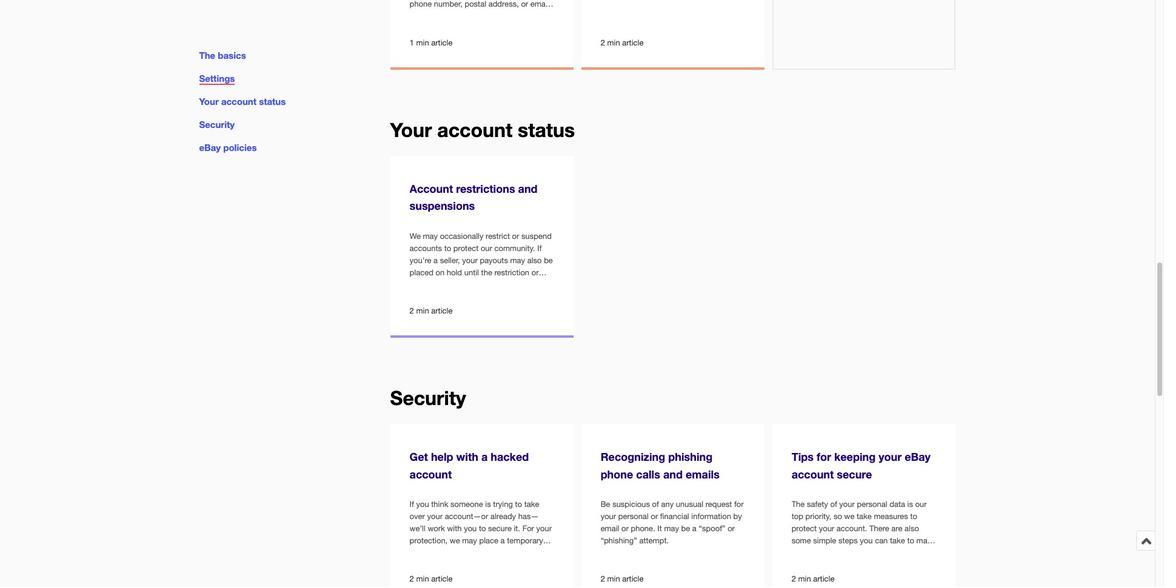 Task type: vqa. For each thing, say whether or not it's contained in the screenshot.
bottommost you
yes



Task type: describe. For each thing, give the bounding box(es) containing it.
may down community.
[[510, 256, 525, 265]]

you're
[[410, 256, 432, 265]]

2 min article for tips for keeping your ebay account secure
[[792, 575, 835, 584]]

or up it
[[651, 512, 658, 521]]

account inside get help with a hacked account
[[410, 467, 452, 481]]

2 for recognizing phishing phone calls and emails
[[601, 575, 605, 584]]

if inside we may occasionally restrict or suspend accounts to protect our community. if you're a seller, your payouts may also be placed on hold until the restriction or suspension is lifted.
[[538, 244, 542, 253]]

with inside get help with a hacked account
[[457, 450, 479, 464]]

and inside recognizing phishing phone calls and emails
[[664, 467, 683, 481]]

ebay policies link
[[199, 142, 257, 153]]

hold inside if you think someone is trying to take over your account—or already has— we'll work with you to secure it. for your protection, we may place a temporary hold on your account.
[[410, 548, 425, 557]]

account—or
[[445, 512, 489, 521]]

be inside be suspicious of any unusual request for your personal or financial information by email or phone. it may be a "spoof" or "phishing" attempt.
[[682, 524, 691, 533]]

accounts
[[410, 244, 442, 253]]

account. inside if you think someone is trying to take over your account—or already has— we'll work with you to secure it. for your protection, we may place a temporary hold on your account.
[[456, 548, 487, 557]]

a inside if you think someone is trying to take over your account—or already has— we'll work with you to secure it. for your protection, we may place a temporary hold on your account.
[[501, 536, 505, 545]]

on inside if you think someone is trying to take over your account—or already has— we'll work with you to secure it. for your protection, we may place a temporary hold on your account.
[[427, 548, 436, 557]]

our inside the safety of your personal data is our top priority, so we take measures to protect your account. there are also some simple steps you can take to make your account more secure.
[[916, 500, 927, 509]]

the
[[481, 268, 493, 277]]

phone
[[601, 467, 634, 481]]

a inside get help with a hacked account
[[482, 450, 488, 464]]

trying
[[493, 500, 513, 509]]

top
[[792, 512, 804, 521]]

data
[[890, 500, 906, 509]]

we
[[410, 231, 421, 241]]

account
[[410, 182, 453, 196]]

your inside be suspicious of any unusual request for your personal or financial information by email or phone. it may be a "spoof" or "phishing" attempt.
[[601, 512, 616, 521]]

think
[[431, 500, 449, 509]]

on inside we may occasionally restrict or suspend accounts to protect our community. if you're a seller, your payouts may also be placed on hold until the restriction or suspension is lifted.
[[436, 268, 445, 277]]

over
[[410, 512, 425, 521]]

2 for get help with a hacked account
[[410, 575, 414, 584]]

we may occasionally restrict or suspend accounts to protect our community. if you're a seller, your payouts may also be placed on hold until the restriction or suspension is lifted.
[[410, 231, 553, 289]]

your up so
[[840, 500, 855, 509]]

your up simple
[[819, 524, 835, 533]]

of for account
[[831, 500, 838, 509]]

the safety of your personal data is our top priority, so we take measures to protect your account. there are also some simple steps you can take to make your account more secure.
[[792, 500, 936, 557]]

to inside we may occasionally restrict or suspend accounts to protect our community. if you're a seller, your payouts may also be placed on hold until the restriction or suspension is lifted.
[[444, 244, 451, 253]]

suspicious
[[613, 500, 650, 509]]

to right measures
[[911, 512, 918, 521]]

until
[[464, 268, 479, 277]]

recognizing phishing phone calls and emails
[[601, 450, 720, 481]]

there
[[870, 524, 890, 533]]

protection,
[[410, 536, 448, 545]]

help
[[431, 450, 454, 464]]

to left make
[[908, 536, 915, 545]]

also inside the safety of your personal data is our top priority, so we take measures to protect your account. there are also some simple steps you can take to make your account more secure.
[[905, 524, 920, 533]]

account inside the safety of your personal data is our top priority, so we take measures to protect your account. there are also some simple steps you can take to make your account more secure.
[[810, 548, 838, 557]]

safety
[[807, 500, 829, 509]]

of for emails
[[653, 500, 659, 509]]

article for get help with a hacked account
[[431, 575, 453, 584]]

article for recognizing phishing phone calls and emails
[[623, 575, 644, 584]]

any
[[662, 500, 674, 509]]

a inside we may occasionally restrict or suspend accounts to protect our community. if you're a seller, your payouts may also be placed on hold until the restriction or suspension is lifted.
[[434, 256, 438, 265]]

make
[[917, 536, 936, 545]]

account inside tips for keeping your ebay account secure
[[792, 467, 834, 481]]

we'll
[[410, 524, 426, 533]]

more
[[840, 548, 858, 557]]

1 horizontal spatial you
[[464, 524, 477, 533]]

priority,
[[806, 512, 832, 521]]

your account status link
[[199, 96, 286, 107]]

seller,
[[440, 256, 460, 265]]

may inside if you think someone is trying to take over your account—or already has— we'll work with you to secure it. for your protection, we may place a temporary hold on your account.
[[462, 536, 477, 545]]

to right the trying
[[515, 500, 522, 509]]

suspensions
[[410, 199, 475, 213]]

placed
[[410, 268, 434, 277]]

recognizing
[[601, 450, 666, 464]]

is inside we may occasionally restrict or suspend accounts to protect our community. if you're a seller, your payouts may also be placed on hold until the restriction or suspension is lifted.
[[452, 280, 458, 289]]

article for account restrictions and suspensions
[[431, 307, 453, 316]]

already
[[491, 512, 516, 521]]

is inside if you think someone is trying to take over your account—or already has— we'll work with you to secure it. for your protection, we may place a temporary hold on your account.
[[486, 500, 491, 509]]

2 min article for account restrictions and suspensions
[[410, 307, 453, 316]]

work
[[428, 524, 445, 533]]

settings link
[[199, 73, 235, 85]]

"spoof" or
[[699, 524, 735, 533]]

ebay inside tips for keeping your ebay account secure
[[905, 450, 931, 464]]

restrictions
[[456, 182, 515, 196]]

measures
[[874, 512, 909, 521]]

min for tips for keeping your ebay account secure
[[799, 575, 811, 584]]

phone.
[[631, 524, 656, 533]]

if you think someone is trying to take over your account—or already has— we'll work with you to secure it. for your protection, we may place a temporary hold on your account.
[[410, 500, 552, 557]]

by
[[734, 512, 742, 521]]

0 vertical spatial you
[[416, 500, 429, 509]]

tips for keeping your ebay account secure
[[792, 450, 931, 481]]

1 min article link
[[390, 0, 574, 68]]

2 min article link
[[582, 0, 765, 68]]

and inside account restrictions and suspensions
[[518, 182, 538, 196]]

financial
[[661, 512, 690, 521]]

it.
[[514, 524, 521, 533]]

can
[[875, 536, 888, 545]]

hacked
[[491, 450, 529, 464]]

for inside tips for keeping your ebay account secure
[[817, 450, 832, 464]]

protect inside we may occasionally restrict or suspend accounts to protect our community. if you're a seller, your payouts may also be placed on hold until the restriction or suspension is lifted.
[[454, 244, 479, 253]]

1 horizontal spatial take
[[857, 512, 872, 521]]

secure.
[[861, 548, 886, 557]]

place
[[480, 536, 499, 545]]

so
[[834, 512, 843, 521]]

2 vertical spatial take
[[891, 536, 906, 545]]

or up community.
[[512, 231, 520, 241]]

community.
[[495, 244, 536, 253]]

the for the basics
[[199, 50, 215, 61]]

unusual
[[676, 500, 704, 509]]

has—
[[519, 512, 539, 521]]

secure inside if you think someone is trying to take over your account—or already has— we'll work with you to secure it. for your protection, we may place a temporary hold on your account.
[[488, 524, 512, 533]]



Task type: locate. For each thing, give the bounding box(es) containing it.
of
[[653, 500, 659, 509], [831, 500, 838, 509]]

on down seller,
[[436, 268, 445, 277]]

0 horizontal spatial account.
[[456, 548, 487, 557]]

account.
[[837, 524, 868, 533], [456, 548, 487, 557]]

2 horizontal spatial is
[[908, 500, 914, 509]]

your up "until"
[[462, 256, 478, 265]]

1 vertical spatial account.
[[456, 548, 487, 557]]

0 horizontal spatial you
[[416, 500, 429, 509]]

may
[[423, 231, 438, 241], [510, 256, 525, 265], [664, 524, 679, 533], [462, 536, 477, 545]]

our
[[481, 244, 493, 253], [916, 500, 927, 509]]

of inside be suspicious of any unusual request for your personal or financial information by email or phone. it may be a "spoof" or "phishing" attempt.
[[653, 500, 659, 509]]

2 horizontal spatial take
[[891, 536, 906, 545]]

for
[[523, 524, 534, 533]]

1 horizontal spatial status
[[518, 118, 575, 142]]

0 horizontal spatial our
[[481, 244, 493, 253]]

1 horizontal spatial and
[[664, 467, 683, 481]]

our right data
[[916, 500, 927, 509]]

your inside we may occasionally restrict or suspend accounts to protect our community. if you're a seller, your payouts may also be placed on hold until the restriction or suspension is lifted.
[[462, 256, 478, 265]]

your inside tips for keeping your ebay account secure
[[879, 450, 902, 464]]

0 horizontal spatial and
[[518, 182, 538, 196]]

a left 'hacked'
[[482, 450, 488, 464]]

and right restrictions
[[518, 182, 538, 196]]

hold down the protection, on the bottom left of the page
[[410, 548, 425, 557]]

our inside we may occasionally restrict or suspend accounts to protect our community. if you're a seller, your payouts may also be placed on hold until the restriction or suspension is lifted.
[[481, 244, 493, 253]]

2
[[601, 38, 605, 47], [410, 307, 414, 316], [410, 575, 414, 584], [601, 575, 605, 584], [792, 575, 796, 584]]

account. down "place"
[[456, 548, 487, 557]]

ebay
[[199, 142, 221, 153], [905, 450, 931, 464]]

0 vertical spatial with
[[457, 450, 479, 464]]

personal down suspicious
[[619, 512, 649, 521]]

are
[[892, 524, 903, 533]]

0 vertical spatial secure
[[837, 467, 873, 481]]

if down the suspend at left top
[[538, 244, 542, 253]]

2 for tips for keeping your ebay account secure
[[792, 575, 796, 584]]

0 horizontal spatial status
[[259, 96, 286, 107]]

2 horizontal spatial you
[[860, 536, 873, 545]]

protect up some
[[792, 524, 817, 533]]

1 horizontal spatial also
[[905, 524, 920, 533]]

take inside if you think someone is trying to take over your account—or already has— we'll work with you to secure it. for your protection, we may place a temporary hold on your account.
[[525, 500, 540, 509]]

secure
[[837, 467, 873, 481], [488, 524, 512, 533]]

may up 'accounts'
[[423, 231, 438, 241]]

be
[[544, 256, 553, 265], [682, 524, 691, 533]]

1 vertical spatial your account status
[[390, 118, 575, 142]]

protect down occasionally
[[454, 244, 479, 253]]

some
[[792, 536, 811, 545]]

0 horizontal spatial for
[[735, 500, 744, 509]]

1 vertical spatial our
[[916, 500, 927, 509]]

security
[[199, 119, 235, 130], [390, 387, 466, 410]]

a left seller,
[[434, 256, 438, 265]]

account. inside the safety of your personal data is our top priority, so we take measures to protect your account. there are also some simple steps you can take to make your account more secure.
[[837, 524, 868, 533]]

and down phishing
[[664, 467, 683, 481]]

of inside the safety of your personal data is our top priority, so we take measures to protect your account. there are also some simple steps you can take to make your account more secure.
[[831, 500, 838, 509]]

take down are
[[891, 536, 906, 545]]

1 horizontal spatial hold
[[447, 268, 462, 277]]

security link
[[199, 119, 235, 130]]

simple
[[814, 536, 837, 545]]

you up over
[[416, 500, 429, 509]]

1 horizontal spatial is
[[486, 500, 491, 509]]

min for recognizing phishing phone calls and emails
[[608, 575, 620, 584]]

1 horizontal spatial the
[[792, 500, 805, 509]]

0 horizontal spatial your account status
[[199, 96, 286, 107]]

0 horizontal spatial take
[[525, 500, 540, 509]]

1 horizontal spatial of
[[831, 500, 838, 509]]

your down the protection, on the bottom left of the page
[[438, 548, 454, 557]]

1 vertical spatial on
[[427, 548, 436, 557]]

1 vertical spatial personal
[[619, 512, 649, 521]]

account. up steps
[[837, 524, 868, 533]]

1
[[410, 38, 414, 47]]

2 for account restrictions and suspensions
[[410, 307, 414, 316]]

0 horizontal spatial if
[[410, 500, 414, 509]]

0 horizontal spatial your
[[199, 96, 219, 107]]

0 vertical spatial security
[[199, 119, 235, 130]]

with inside if you think someone is trying to take over your account—or already has— we'll work with you to secure it. for your protection, we may place a temporary hold on your account.
[[447, 524, 462, 533]]

0 horizontal spatial the
[[199, 50, 215, 61]]

someone
[[451, 500, 483, 509]]

policies
[[223, 142, 257, 153]]

also
[[528, 256, 542, 265], [905, 524, 920, 533]]

1 vertical spatial security
[[390, 387, 466, 410]]

you
[[416, 500, 429, 509], [464, 524, 477, 533], [860, 536, 873, 545]]

1 horizontal spatial your
[[390, 118, 432, 142]]

1 vertical spatial with
[[447, 524, 462, 533]]

0 vertical spatial status
[[259, 96, 286, 107]]

your up work
[[427, 512, 443, 521]]

keeping
[[835, 450, 876, 464]]

0 horizontal spatial is
[[452, 280, 458, 289]]

0 vertical spatial on
[[436, 268, 445, 277]]

or
[[512, 231, 520, 241], [532, 268, 539, 277], [651, 512, 658, 521], [622, 524, 629, 533]]

of up so
[[831, 500, 838, 509]]

0 horizontal spatial of
[[653, 500, 659, 509]]

hold down seller,
[[447, 268, 462, 277]]

1 horizontal spatial our
[[916, 500, 927, 509]]

with right help
[[457, 450, 479, 464]]

2 of from the left
[[831, 500, 838, 509]]

is inside the safety of your personal data is our top priority, so we take measures to protect your account. there are also some simple steps you can take to make your account more secure.
[[908, 500, 914, 509]]

0 vertical spatial protect
[[454, 244, 479, 253]]

is
[[452, 280, 458, 289], [486, 500, 491, 509], [908, 500, 914, 509]]

get
[[410, 450, 428, 464]]

ebay up data
[[905, 450, 931, 464]]

1 min article
[[410, 38, 453, 47]]

account restrictions and suspensions
[[410, 182, 538, 213]]

may right it
[[664, 524, 679, 533]]

take up has— on the left bottom of page
[[525, 500, 540, 509]]

0 horizontal spatial secure
[[488, 524, 512, 533]]

on down the protection, on the bottom left of the page
[[427, 548, 436, 557]]

a inside be suspicious of any unusual request for your personal or financial information by email or phone. it may be a "spoof" or "phishing" attempt.
[[693, 524, 697, 533]]

1 vertical spatial secure
[[488, 524, 512, 533]]

1 horizontal spatial your account status
[[390, 118, 575, 142]]

1 vertical spatial take
[[857, 512, 872, 521]]

your account status up restrictions
[[390, 118, 575, 142]]

occasionally
[[440, 231, 484, 241]]

for
[[817, 450, 832, 464], [735, 500, 744, 509]]

personal
[[857, 500, 888, 509], [619, 512, 649, 521]]

ebay policies
[[199, 142, 257, 153]]

0 vertical spatial ebay
[[199, 142, 221, 153]]

be inside we may occasionally restrict or suspend accounts to protect our community. if you're a seller, your payouts may also be placed on hold until the restriction or suspension is lifted.
[[544, 256, 553, 265]]

secure inside tips for keeping your ebay account secure
[[837, 467, 873, 481]]

1 vertical spatial and
[[664, 467, 683, 481]]

0 horizontal spatial security
[[199, 119, 235, 130]]

0 vertical spatial also
[[528, 256, 542, 265]]

with
[[457, 450, 479, 464], [447, 524, 462, 533]]

personal up measures
[[857, 500, 888, 509]]

if up over
[[410, 500, 414, 509]]

we
[[845, 512, 855, 521], [450, 536, 460, 545]]

be
[[601, 500, 611, 509]]

status
[[259, 96, 286, 107], [518, 118, 575, 142]]

1 vertical spatial the
[[792, 500, 805, 509]]

the basics
[[199, 50, 246, 61]]

or right the restriction
[[532, 268, 539, 277]]

suspend
[[522, 231, 552, 241]]

1 vertical spatial if
[[410, 500, 414, 509]]

article for tips for keeping your ebay account secure
[[814, 575, 835, 584]]

1 vertical spatial protect
[[792, 524, 817, 533]]

2 inside 2 min article link
[[601, 38, 605, 47]]

you down account—or
[[464, 524, 477, 533]]

1 vertical spatial we
[[450, 536, 460, 545]]

you inside the safety of your personal data is our top priority, so we take measures to protect your account. there are also some simple steps you can take to make your account more secure.
[[860, 536, 873, 545]]

1 vertical spatial ebay
[[905, 450, 931, 464]]

account down 'tips'
[[792, 467, 834, 481]]

phishing
[[669, 450, 713, 464]]

your up 'email'
[[601, 512, 616, 521]]

account down simple
[[810, 548, 838, 557]]

with down account—or
[[447, 524, 462, 533]]

restrict
[[486, 231, 510, 241]]

also down community.
[[528, 256, 542, 265]]

secure down already
[[488, 524, 512, 533]]

of left any
[[653, 500, 659, 509]]

steps
[[839, 536, 858, 545]]

your right the for
[[537, 524, 552, 533]]

0 vertical spatial hold
[[447, 268, 462, 277]]

secure down keeping
[[837, 467, 873, 481]]

suspension
[[410, 280, 450, 289]]

your
[[199, 96, 219, 107], [390, 118, 432, 142]]

0 vertical spatial your
[[199, 96, 219, 107]]

for right 'tips'
[[817, 450, 832, 464]]

payouts
[[480, 256, 508, 265]]

be suspicious of any unusual request for your personal or financial information by email or phone. it may be a "spoof" or "phishing" attempt.
[[601, 500, 744, 545]]

for up by on the right of the page
[[735, 500, 744, 509]]

0 horizontal spatial ebay
[[199, 142, 221, 153]]

0 vertical spatial personal
[[857, 500, 888, 509]]

0 vertical spatial we
[[845, 512, 855, 521]]

our up payouts
[[481, 244, 493, 253]]

your down some
[[792, 548, 808, 557]]

1 horizontal spatial secure
[[837, 467, 873, 481]]

we right the protection, on the bottom left of the page
[[450, 536, 460, 545]]

personal inside be suspicious of any unusual request for your personal or financial information by email or phone. it may be a "spoof" or "phishing" attempt.
[[619, 512, 649, 521]]

for inside be suspicious of any unusual request for your personal or financial information by email or phone. it may be a "spoof" or "phishing" attempt.
[[735, 500, 744, 509]]

0 vertical spatial account.
[[837, 524, 868, 533]]

may inside be suspicious of any unusual request for your personal or financial information by email or phone. it may be a "spoof" or "phishing" attempt.
[[664, 524, 679, 533]]

personal inside the safety of your personal data is our top priority, so we take measures to protect your account. there are also some simple steps you can take to make your account more secure.
[[857, 500, 888, 509]]

a down information
[[693, 524, 697, 533]]

your account status down settings link
[[199, 96, 286, 107]]

security up ebay policies
[[199, 119, 235, 130]]

restriction
[[495, 268, 530, 277]]

is left the trying
[[486, 500, 491, 509]]

0 vertical spatial for
[[817, 450, 832, 464]]

it
[[658, 524, 662, 533]]

2 min article for get help with a hacked account
[[410, 575, 453, 584]]

article
[[431, 38, 453, 47], [623, 38, 644, 47], [431, 307, 453, 316], [431, 575, 453, 584], [623, 575, 644, 584], [814, 575, 835, 584]]

to
[[444, 244, 451, 253], [515, 500, 522, 509], [911, 512, 918, 521], [479, 524, 486, 533], [908, 536, 915, 545]]

if inside if you think someone is trying to take over your account—or already has— we'll work with you to secure it. for your protection, we may place a temporary hold on your account.
[[410, 500, 414, 509]]

0 vertical spatial take
[[525, 500, 540, 509]]

security up get
[[390, 387, 466, 410]]

account down help
[[410, 467, 452, 481]]

1 horizontal spatial if
[[538, 244, 542, 253]]

the up "top"
[[792, 500, 805, 509]]

2 vertical spatial you
[[860, 536, 873, 545]]

your right keeping
[[879, 450, 902, 464]]

0 horizontal spatial be
[[544, 256, 553, 265]]

1 vertical spatial status
[[518, 118, 575, 142]]

0 vertical spatial if
[[538, 244, 542, 253]]

the basics link
[[199, 50, 246, 61]]

take
[[525, 500, 540, 509], [857, 512, 872, 521], [891, 536, 906, 545]]

may left "place"
[[462, 536, 477, 545]]

0 horizontal spatial protect
[[454, 244, 479, 253]]

is left lifted.
[[452, 280, 458, 289]]

1 horizontal spatial for
[[817, 450, 832, 464]]

is right data
[[908, 500, 914, 509]]

1 horizontal spatial ebay
[[905, 450, 931, 464]]

1 horizontal spatial personal
[[857, 500, 888, 509]]

we inside if you think someone is trying to take over your account—or already has— we'll work with you to secure it. for your protection, we may place a temporary hold on your account.
[[450, 536, 460, 545]]

or right 'email'
[[622, 524, 629, 533]]

2 min article for recognizing phishing phone calls and emails
[[601, 575, 644, 584]]

0 horizontal spatial personal
[[619, 512, 649, 521]]

protect
[[454, 244, 479, 253], [792, 524, 817, 533]]

take up the there
[[857, 512, 872, 521]]

1 of from the left
[[653, 500, 659, 509]]

0 vertical spatial the
[[199, 50, 215, 61]]

be down the suspend at left top
[[544, 256, 553, 265]]

1 horizontal spatial protect
[[792, 524, 817, 533]]

calls
[[637, 467, 661, 481]]

min for get help with a hacked account
[[416, 575, 429, 584]]

basics
[[218, 50, 246, 61]]

tips
[[792, 450, 814, 464]]

hold inside we may occasionally restrict or suspend accounts to protect our community. if you're a seller, your payouts may also be placed on hold until the restriction or suspension is lifted.
[[447, 268, 462, 277]]

we inside the safety of your personal data is our top priority, so we take measures to protect your account. there are also some simple steps you can take to make your account more secure.
[[845, 512, 855, 521]]

the left basics in the left top of the page
[[199, 50, 215, 61]]

email
[[601, 524, 620, 533]]

settings
[[199, 73, 235, 84]]

we right so
[[845, 512, 855, 521]]

lifted.
[[460, 280, 480, 289]]

0 vertical spatial our
[[481, 244, 493, 253]]

account up restrictions
[[438, 118, 513, 142]]

1 vertical spatial hold
[[410, 548, 425, 557]]

a
[[434, 256, 438, 265], [482, 450, 488, 464], [693, 524, 697, 533], [501, 536, 505, 545]]

1 horizontal spatial we
[[845, 512, 855, 521]]

also right are
[[905, 524, 920, 533]]

"phishing" attempt.
[[601, 536, 669, 545]]

1 vertical spatial your
[[390, 118, 432, 142]]

get help with a hacked account
[[410, 450, 529, 481]]

1 horizontal spatial be
[[682, 524, 691, 533]]

0 horizontal spatial hold
[[410, 548, 425, 557]]

account down settings link
[[221, 96, 257, 107]]

also inside we may occasionally restrict or suspend accounts to protect our community. if you're a seller, your payouts may also be placed on hold until the restriction or suspension is lifted.
[[528, 256, 542, 265]]

1 vertical spatial for
[[735, 500, 744, 509]]

protect inside the safety of your personal data is our top priority, so we take measures to protect your account. there are also some simple steps you can take to make your account more secure.
[[792, 524, 817, 533]]

information
[[692, 512, 732, 521]]

1 vertical spatial be
[[682, 524, 691, 533]]

ebay down 'security' link
[[199, 142, 221, 153]]

0 vertical spatial your account status
[[199, 96, 286, 107]]

1 horizontal spatial security
[[390, 387, 466, 410]]

0 horizontal spatial we
[[450, 536, 460, 545]]

on
[[436, 268, 445, 277], [427, 548, 436, 557]]

to up "place"
[[479, 524, 486, 533]]

2 min article
[[601, 38, 644, 47], [410, 307, 453, 316], [410, 575, 453, 584], [601, 575, 644, 584], [792, 575, 835, 584]]

0 vertical spatial be
[[544, 256, 553, 265]]

your
[[462, 256, 478, 265], [879, 450, 902, 464], [840, 500, 855, 509], [427, 512, 443, 521], [601, 512, 616, 521], [537, 524, 552, 533], [819, 524, 835, 533], [438, 548, 454, 557], [792, 548, 808, 557]]

the for the safety of your personal data is our top priority, so we take measures to protect your account. there are also some simple steps you can take to make your account more secure.
[[792, 500, 805, 509]]

emails
[[686, 467, 720, 481]]

the inside the safety of your personal data is our top priority, so we take measures to protect your account. there are also some simple steps you can take to make your account more secure.
[[792, 500, 805, 509]]

a right "place"
[[501, 536, 505, 545]]

be down financial
[[682, 524, 691, 533]]

1 vertical spatial also
[[905, 524, 920, 533]]

1 horizontal spatial account.
[[837, 524, 868, 533]]

0 vertical spatial and
[[518, 182, 538, 196]]

request
[[706, 500, 732, 509]]

to up seller,
[[444, 244, 451, 253]]

you up secure.
[[860, 536, 873, 545]]

temporary
[[507, 536, 543, 545]]

min for account restrictions and suspensions
[[416, 307, 429, 316]]

0 horizontal spatial also
[[528, 256, 542, 265]]

1 vertical spatial you
[[464, 524, 477, 533]]



